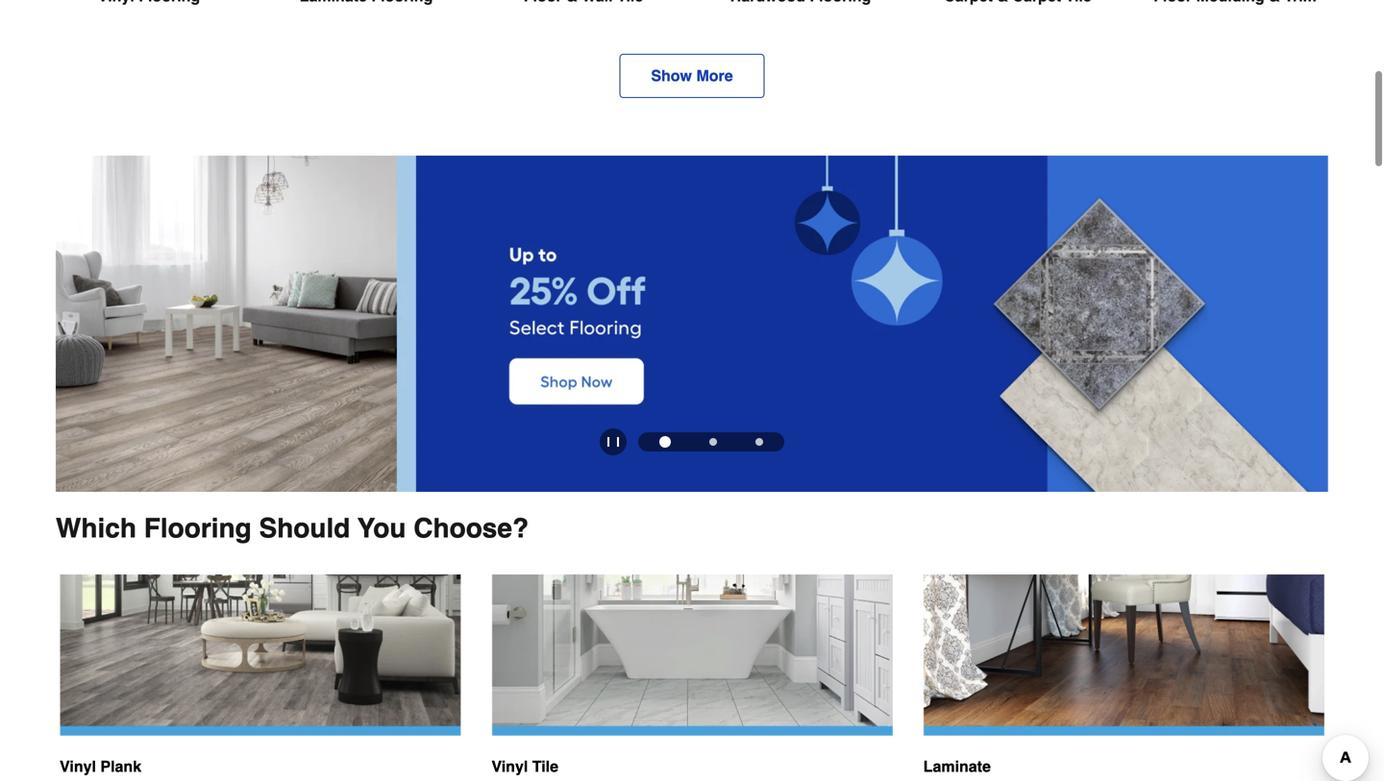 Task type: vqa. For each thing, say whether or not it's contained in the screenshot.
Working
no



Task type: locate. For each thing, give the bounding box(es) containing it.
2 vinyl from the left
[[492, 758, 528, 776]]

flooring
[[144, 513, 252, 544]]

vinyl left 'plank'
[[60, 758, 96, 776]]

tile
[[532, 758, 559, 776]]

show
[[651, 67, 692, 85]]

vinyl left the tile
[[492, 758, 528, 776]]

laminate
[[924, 758, 991, 776]]

a living room with a white sofa, a cream and oak ottoman and gray-beige vinyl plank flooring. image
[[60, 575, 461, 736]]

a bathroom with a freestanding white bathtub and gray vinyl tile flooring. image
[[492, 575, 893, 736]]

an office with medium-brown wood plank laminate flooring. image
[[924, 575, 1325, 736]]

show more button
[[620, 54, 765, 98]]

which
[[56, 513, 137, 544]]

0 horizontal spatial vinyl
[[60, 758, 96, 776]]

1 vinyl from the left
[[60, 758, 96, 776]]

vinyl
[[60, 758, 96, 776], [492, 758, 528, 776]]

vinyl tile
[[492, 758, 559, 776]]

arrow left image
[[72, 325, 91, 344]]

scroll to item #3 element
[[736, 438, 783, 446]]

scroll to item #2 element
[[690, 438, 736, 446]]

1 horizontal spatial vinyl
[[492, 758, 528, 776]]

vinyl plank
[[60, 758, 141, 776]]

vinyl for vinyl plank
[[60, 758, 96, 776]]

more
[[697, 67, 733, 85]]



Task type: describe. For each thing, give the bounding box(es) containing it.
you
[[358, 513, 406, 544]]

show more
[[651, 67, 733, 85]]

choose?
[[414, 513, 529, 544]]

scroll to item #1 element
[[640, 436, 690, 448]]

up to 25 percent off select flooring. image
[[56, 156, 1329, 492]]

which flooring should you choose?
[[56, 513, 529, 544]]

vinyl for vinyl tile
[[492, 758, 528, 776]]

should
[[259, 513, 350, 544]]

plank
[[100, 758, 141, 776]]



